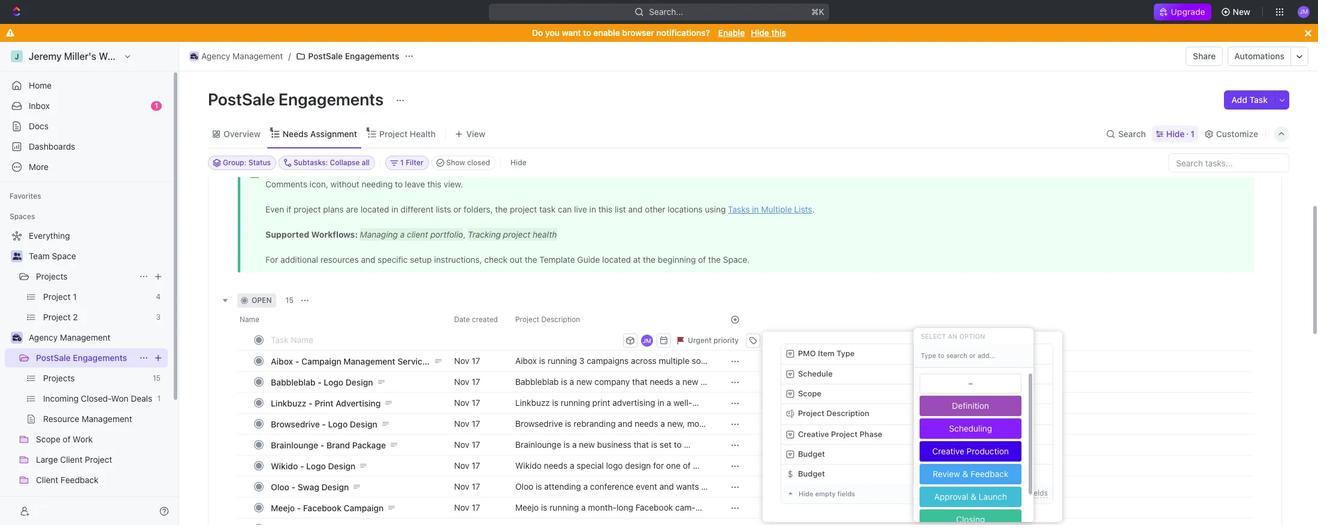 Task type: describe. For each thing, give the bounding box(es) containing it.
creation.
[[657, 409, 690, 419]]

one
[[666, 461, 681, 471]]

is for running
[[552, 398, 558, 408]]

project
[[379, 129, 408, 139]]

running
[[561, 398, 590, 408]]

creative
[[932, 446, 964, 457]]

add inside the add task button
[[1232, 95, 1247, 105]]

approval
[[934, 492, 968, 502]]

0 vertical spatial agency
[[201, 51, 230, 61]]

meejo
[[271, 503, 295, 513]]

new,
[[667, 419, 685, 429]]

0 vertical spatial management
[[232, 51, 283, 61]]

needs inside linkbuzz is running print advertising in a well- known magazine and needs content creation.
[[599, 409, 622, 419]]

docs
[[29, 121, 49, 131]]

– button
[[914, 404, 1053, 425]]

wikido - logo design
[[271, 461, 356, 471]]

wikido - logo design link
[[268, 457, 445, 475]]

search
[[1118, 129, 1146, 139]]

enable
[[718, 28, 745, 38]]

aibox
[[271, 356, 293, 366]]

closing
[[956, 515, 985, 525]]

content
[[625, 409, 654, 419]]

upgrade
[[1171, 7, 1205, 17]]

/
[[288, 51, 291, 61]]

0 vertical spatial engagements
[[345, 51, 399, 61]]

project health
[[379, 129, 436, 139]]

team space link
[[29, 247, 165, 266]]

ern
[[515, 430, 528, 440]]

logo
[[606, 461, 623, 471]]

upgrade link
[[1154, 4, 1211, 20]]

scheduling
[[949, 424, 992, 434]]

Search tasks... text field
[[1169, 154, 1289, 172]]

Type to search or add... field
[[914, 344, 1034, 368]]

business time image
[[190, 53, 198, 59]]

needs inside browsedrive is rebranding and needs a new, mod ern logo.
[[635, 419, 658, 429]]

linkbuzz is running print advertising in a well- known magazine and needs content creation. button
[[508, 392, 716, 419]]

advertising
[[612, 398, 655, 408]]

and inside browsedrive is rebranding and needs a new, mod ern logo.
[[618, 419, 632, 429]]

meejo - facebook campaign
[[271, 503, 384, 513]]

add task button
[[1224, 90, 1275, 110]]

design for browsedrive - logo design
[[350, 419, 377, 429]]

rebranding
[[574, 419, 616, 429]]

browsedrive is rebranding and needs a new, mod ern logo. button
[[508, 413, 716, 440]]

launch
[[979, 492, 1007, 502]]

in
[[658, 398, 664, 408]]

babbleblab - logo design
[[271, 377, 373, 387]]

2 horizontal spatial management
[[344, 356, 395, 366]]

hide 1
[[1166, 129, 1195, 139]]

- for oloo
[[292, 482, 295, 492]]

design
[[625, 461, 651, 471]]

space
[[52, 251, 76, 261]]

babbleblab
[[271, 377, 315, 387]]

known
[[515, 409, 540, 419]]

design for wikido - logo design
[[328, 461, 356, 471]]

linkbuzz for linkbuzz is running print advertising in a well- known magazine and needs content creation.
[[515, 398, 550, 408]]

spaces
[[10, 212, 35, 221]]

inbox
[[29, 101, 50, 111]]

logo for wikido
[[306, 461, 326, 471]]

1 horizontal spatial agency management
[[201, 51, 283, 61]]

logo.
[[530, 430, 549, 440]]

of
[[683, 461, 691, 471]]

1 horizontal spatial postsale
[[208, 89, 275, 109]]

custom fields element
[[781, 344, 1053, 504]]

empty
[[815, 490, 836, 498]]

add task
[[1232, 95, 1268, 105]]

2 horizontal spatial postsale
[[308, 51, 343, 61]]

logo for babbleblab
[[324, 377, 343, 387]]

oloo - swag design link
[[268, 478, 445, 496]]

business time image
[[12, 334, 21, 342]]

1 vertical spatial postsale engagements
[[208, 89, 387, 109]]

an
[[948, 332, 958, 340]]

brainlounge
[[271, 440, 318, 450]]

linkbuzz - print advertising
[[271, 398, 381, 408]]

notifications?
[[656, 28, 710, 38]]

approval & launch
[[934, 492, 1007, 502]]

wikido for wikido needs a special logo design for one of their sub-brands.
[[515, 461, 542, 471]]

- for babbleblab
[[318, 377, 322, 387]]

brainlounge - brand package link
[[268, 436, 445, 454]]

search...
[[649, 7, 683, 17]]

well-
[[673, 398, 692, 408]]

browsedrive for browsedrive is rebranding and needs a new, mod ern logo.
[[515, 419, 563, 429]]

feedback
[[971, 469, 1008, 479]]

add inside custom fields element
[[990, 489, 1003, 498]]

3 button
[[763, 333, 787, 348]]

do you want to enable browser notifications? enable hide this
[[532, 28, 786, 38]]

linkbuzz - print advertising link
[[268, 395, 445, 412]]

assignment
[[310, 129, 357, 139]]

customize button
[[1201, 126, 1262, 142]]

docs link
[[5, 117, 168, 136]]

babbleblab - logo design link
[[268, 374, 445, 391]]

hide button
[[506, 156, 531, 170]]

– for value not set element within the custom fields element
[[924, 430, 929, 439]]

magazine
[[543, 409, 580, 419]]

hide for hide empty fields
[[799, 490, 814, 498]]

– inside – button
[[920, 410, 924, 419]]

new
[[1233, 7, 1250, 17]]

– for value not set element to the top
[[968, 379, 973, 388]]

sidebar navigation
[[0, 42, 179, 525]]

save button
[[830, 333, 865, 348]]

1 horizontal spatial campaign
[[344, 503, 384, 513]]

home link
[[5, 76, 168, 95]]

wikido for wikido - logo design
[[271, 461, 298, 471]]

print
[[592, 398, 610, 408]]

projects link
[[36, 267, 134, 286]]

needs inside wikido needs a special logo design for one of their sub-brands.
[[544, 461, 567, 471]]

swag
[[298, 482, 319, 492]]

edit
[[1014, 489, 1027, 498]]

wikido needs a special logo design for one of their sub-brands. button
[[508, 455, 716, 482]]

services
[[398, 356, 432, 366]]

is for rebranding
[[565, 419, 571, 429]]

overview
[[223, 129, 261, 139]]

review & feedback
[[933, 469, 1008, 479]]

sub-
[[535, 472, 553, 482]]

agency inside tree
[[29, 333, 58, 343]]

hide for hide 1
[[1166, 129, 1185, 139]]

home
[[29, 80, 52, 90]]

postsale engagements inside tree
[[36, 353, 127, 363]]

& for approval
[[971, 492, 977, 502]]



Task type: locate. For each thing, give the bounding box(es) containing it.
their
[[515, 472, 533, 482]]

for
[[653, 461, 664, 471]]

tree containing team space
[[5, 226, 168, 525]]

a inside browsedrive is rebranding and needs a new, mod ern logo.
[[660, 419, 665, 429]]

- for aibox
[[295, 356, 299, 366]]

and
[[582, 409, 597, 419], [618, 419, 632, 429]]

open
[[252, 296, 272, 305]]

2 horizontal spatial needs
[[635, 419, 658, 429]]

design
[[346, 377, 373, 387], [350, 419, 377, 429], [328, 461, 356, 471], [321, 482, 349, 492]]

campaign up babbleblab - logo design
[[301, 356, 341, 366]]

- right meejo on the bottom of the page
[[297, 503, 301, 513]]

Set value for Budget Custom Field text field
[[914, 465, 1053, 484]]

browsedrive
[[515, 419, 563, 429], [271, 419, 320, 429]]

– left scheduling
[[924, 430, 929, 439]]

select
[[921, 332, 946, 340]]

1 vertical spatial engagements
[[279, 89, 384, 109]]

brand
[[326, 440, 350, 450]]

review & feedback option
[[914, 463, 1028, 486]]

0 horizontal spatial and
[[582, 409, 597, 419]]

1 vertical spatial &
[[971, 492, 977, 502]]

- down print
[[322, 419, 326, 429]]

- for brainlounge
[[320, 440, 324, 450]]

agency management inside tree
[[29, 333, 110, 343]]

1 vertical spatial agency management link
[[29, 328, 165, 348]]

browsedrive for browsedrive - logo design
[[271, 419, 320, 429]]

campaign
[[301, 356, 341, 366], [344, 503, 384, 513]]

0 horizontal spatial needs
[[544, 461, 567, 471]]

0 horizontal spatial –
[[920, 410, 924, 419]]

1 horizontal spatial needs
[[599, 409, 622, 419]]

– button
[[914, 429, 940, 441]]

and down print
[[582, 409, 597, 419]]

a left new,
[[660, 419, 665, 429]]

task
[[1250, 95, 1268, 105]]

agency right business time icon
[[201, 51, 230, 61]]

2 vertical spatial postsale engagements
[[36, 353, 127, 363]]

- left brand
[[320, 440, 324, 450]]

0 horizontal spatial postsale
[[36, 353, 71, 363]]

fields right the edit
[[1029, 489, 1048, 498]]

1 horizontal spatial agency
[[201, 51, 230, 61]]

+ add or edit fields
[[983, 489, 1048, 498]]

management
[[232, 51, 283, 61], [60, 333, 110, 343], [344, 356, 395, 366]]

hide for hide
[[510, 158, 526, 167]]

0 vertical spatial add
[[1232, 95, 1247, 105]]

and inside linkbuzz is running print advertising in a well- known magazine and needs content creation.
[[582, 409, 597, 419]]

design down advertising
[[350, 419, 377, 429]]

logo for browsedrive
[[328, 419, 348, 429]]

1 horizontal spatial browsedrive
[[515, 419, 563, 429]]

⌘k
[[811, 7, 824, 17]]

1 vertical spatial campaign
[[344, 503, 384, 513]]

health
[[410, 129, 436, 139]]

0 horizontal spatial &
[[962, 469, 968, 479]]

2 vertical spatial –
[[924, 430, 929, 439]]

a up brands.
[[570, 461, 574, 471]]

a inside wikido needs a special logo design for one of their sub-brands.
[[570, 461, 574, 471]]

share
[[1193, 51, 1216, 61]]

1 vertical spatial 1
[[1191, 129, 1195, 139]]

0 vertical spatial 1
[[155, 101, 158, 110]]

needs up sub-
[[544, 461, 567, 471]]

1 vertical spatial add
[[990, 489, 1003, 498]]

linkbuzz inside linkbuzz - print advertising link
[[271, 398, 306, 408]]

1 vertical spatial agency management
[[29, 333, 110, 343]]

1 vertical spatial is
[[565, 419, 571, 429]]

1 horizontal spatial add
[[1232, 95, 1247, 105]]

wikido inside wikido needs a special logo design for one of their sub-brands.
[[515, 461, 542, 471]]

add left task at the right top
[[1232, 95, 1247, 105]]

1 vertical spatial postsale
[[208, 89, 275, 109]]

mod
[[687, 419, 708, 429]]

- right oloo
[[292, 482, 295, 492]]

0 horizontal spatial browsedrive
[[271, 419, 320, 429]]

to
[[583, 28, 591, 38]]

review
[[933, 469, 960, 479]]

enable
[[593, 28, 620, 38]]

0 horizontal spatial add
[[990, 489, 1003, 498]]

0 horizontal spatial a
[[570, 461, 574, 471]]

wikido up oloo
[[271, 461, 298, 471]]

0 vertical spatial postsale engagements link
[[293, 49, 402, 64]]

1 vertical spatial agency
[[29, 333, 58, 343]]

advertising
[[336, 398, 381, 408]]

value not set element
[[920, 374, 1022, 394], [918, 429, 935, 441]]

- left print
[[309, 398, 313, 408]]

0 vertical spatial logo
[[324, 377, 343, 387]]

0 vertical spatial agency management
[[201, 51, 283, 61]]

project health link
[[377, 126, 436, 142]]

1 vertical spatial a
[[660, 419, 665, 429]]

value not set element up definition
[[920, 374, 1022, 394]]

is inside linkbuzz is running print advertising in a well- known magazine and needs content creation.
[[552, 398, 558, 408]]

hide empty fields
[[799, 490, 855, 498]]

is up magazine
[[552, 398, 558, 408]]

oloo
[[271, 482, 289, 492]]

3
[[777, 336, 782, 345]]

special
[[577, 461, 604, 471]]

0 vertical spatial &
[[962, 469, 968, 479]]

is inside browsedrive is rebranding and needs a new, mod ern logo.
[[565, 419, 571, 429]]

design down brand
[[328, 461, 356, 471]]

& inside review & feedback option
[[962, 469, 968, 479]]

management inside sidebar "navigation"
[[60, 333, 110, 343]]

design for babbleblab - logo design
[[346, 377, 373, 387]]

- up print
[[318, 377, 322, 387]]

tree inside sidebar "navigation"
[[5, 226, 168, 525]]

wikido up their at bottom left
[[515, 461, 542, 471]]

engagements
[[345, 51, 399, 61], [279, 89, 384, 109], [73, 353, 127, 363]]

browsedrive up logo.
[[515, 419, 563, 429]]

wikido inside wikido - logo design link
[[271, 461, 298, 471]]

1 vertical spatial management
[[60, 333, 110, 343]]

value not set element inside custom fields element
[[918, 429, 935, 441]]

- for wikido
[[300, 461, 304, 471]]

linkbuzz is running print advertising in a well- known magazine and needs content creation.
[[515, 398, 692, 419]]

1 horizontal spatial –
[[924, 430, 929, 439]]

- right aibox
[[295, 356, 299, 366]]

– up – popup button
[[920, 410, 924, 419]]

agency management left / on the top of page
[[201, 51, 283, 61]]

linkbuzz for linkbuzz - print advertising
[[271, 398, 306, 408]]

+
[[983, 489, 988, 498]]

print
[[315, 398, 333, 408]]

0 horizontal spatial management
[[60, 333, 110, 343]]

add right '+'
[[990, 489, 1003, 498]]

logo up oloo - swag design on the left of the page
[[306, 461, 326, 471]]

brands.
[[553, 472, 582, 482]]

1 vertical spatial postsale engagements link
[[36, 349, 134, 368]]

1 horizontal spatial postsale engagements link
[[293, 49, 402, 64]]

agency management right business time image
[[29, 333, 110, 343]]

value not set element up creative
[[918, 429, 935, 441]]

design up "meejo - facebook campaign"
[[321, 482, 349, 492]]

browsedrive inside browsedrive is rebranding and needs a new, mod ern logo.
[[515, 419, 563, 429]]

1 horizontal spatial agency management link
[[186, 49, 286, 64]]

hide inside custom fields element
[[799, 490, 814, 498]]

linkbuzz up known on the left
[[515, 398, 550, 408]]

0 vertical spatial value not set element
[[920, 374, 1022, 394]]

2 vertical spatial logo
[[306, 461, 326, 471]]

0 horizontal spatial postsale engagements link
[[36, 349, 134, 368]]

cancel
[[799, 336, 822, 345]]

needs down print
[[599, 409, 622, 419]]

2 vertical spatial postsale
[[36, 353, 71, 363]]

wikido
[[515, 461, 542, 471], [271, 461, 298, 471]]

0 horizontal spatial fields
[[837, 490, 855, 498]]

1 vertical spatial –
[[920, 410, 924, 419]]

select an option
[[921, 332, 985, 340]]

needs assignment
[[283, 129, 357, 139]]

wikido needs a special logo design for one of their sub-brands.
[[515, 461, 693, 482]]

logo up linkbuzz - print advertising
[[324, 377, 343, 387]]

1 horizontal spatial a
[[660, 419, 665, 429]]

automations button
[[1228, 47, 1291, 65]]

browsedrive up brainlounge
[[271, 419, 320, 429]]

aibox - campaign management services link
[[268, 353, 445, 370]]

1 horizontal spatial and
[[618, 419, 632, 429]]

linkbuzz inside linkbuzz is running print advertising in a well- known magazine and needs content creation.
[[515, 398, 550, 408]]

– up definition
[[968, 379, 973, 388]]

want
[[562, 28, 581, 38]]

a right in
[[667, 398, 671, 408]]

user group image
[[12, 253, 21, 260]]

team space
[[29, 251, 76, 261]]

0 vertical spatial agency management link
[[186, 49, 286, 64]]

needs
[[283, 129, 308, 139]]

0 vertical spatial postsale engagements
[[308, 51, 399, 61]]

0 horizontal spatial wikido
[[271, 461, 298, 471]]

1 horizontal spatial is
[[565, 419, 571, 429]]

creative production
[[932, 446, 1009, 457]]

0 horizontal spatial agency
[[29, 333, 58, 343]]

hide inside button
[[510, 158, 526, 167]]

1 vertical spatial value not set element
[[918, 429, 935, 441]]

0 vertical spatial is
[[552, 398, 558, 408]]

is
[[552, 398, 558, 408], [565, 419, 571, 429]]

engagements inside tree
[[73, 353, 127, 363]]

design up advertising
[[346, 377, 373, 387]]

- for browsedrive
[[322, 419, 326, 429]]

1 horizontal spatial management
[[232, 51, 283, 61]]

0 vertical spatial campaign
[[301, 356, 341, 366]]

a inside linkbuzz is running print advertising in a well- known magazine and needs content creation.
[[667, 398, 671, 408]]

and down 'advertising'
[[618, 419, 632, 429]]

0 vertical spatial postsale
[[308, 51, 343, 61]]

&
[[962, 469, 968, 479], [971, 492, 977, 502]]

1 vertical spatial logo
[[328, 419, 348, 429]]

linkbuzz down babbleblab
[[271, 398, 306, 408]]

1 horizontal spatial &
[[971, 492, 977, 502]]

postsale inside sidebar "navigation"
[[36, 353, 71, 363]]

2 vertical spatial management
[[344, 356, 395, 366]]

0 vertical spatial –
[[968, 379, 973, 388]]

1 horizontal spatial wikido
[[515, 461, 542, 471]]

2 horizontal spatial –
[[968, 379, 973, 388]]

0 horizontal spatial linkbuzz
[[271, 398, 306, 408]]

brainlounge - brand package
[[271, 440, 386, 450]]

postsale
[[308, 51, 343, 61], [208, 89, 275, 109], [36, 353, 71, 363]]

- up swag
[[300, 461, 304, 471]]

a
[[667, 398, 671, 408], [660, 419, 665, 429], [570, 461, 574, 471]]

– inside – popup button
[[924, 430, 929, 439]]

1 horizontal spatial fields
[[1029, 489, 1048, 498]]

–
[[968, 379, 973, 388], [920, 410, 924, 419], [924, 430, 929, 439]]

2 horizontal spatial a
[[667, 398, 671, 408]]

2 vertical spatial a
[[570, 461, 574, 471]]

agency right business time image
[[29, 333, 58, 343]]

needs down 'advertising'
[[635, 419, 658, 429]]

0 horizontal spatial 1
[[155, 101, 158, 110]]

0 horizontal spatial campaign
[[301, 356, 341, 366]]

dashboards
[[29, 141, 75, 152]]

- for linkbuzz
[[309, 398, 313, 408]]

agency
[[201, 51, 230, 61], [29, 333, 58, 343]]

& for review
[[962, 469, 968, 479]]

0 horizontal spatial agency management
[[29, 333, 110, 343]]

facebook
[[303, 503, 341, 513]]

browsedrive - logo design link
[[268, 416, 445, 433]]

& left '+'
[[971, 492, 977, 502]]

share button
[[1186, 47, 1223, 66]]

or
[[1005, 489, 1012, 498]]

projects
[[36, 271, 68, 282]]

design for oloo - swag design
[[321, 482, 349, 492]]

search button
[[1103, 126, 1150, 142]]

postsale engagements
[[308, 51, 399, 61], [208, 89, 387, 109], [36, 353, 127, 363]]

logo up brand
[[328, 419, 348, 429]]

Task Name text field
[[271, 330, 621, 349]]

2 vertical spatial engagements
[[73, 353, 127, 363]]

1 inside sidebar "navigation"
[[155, 101, 158, 110]]

1 horizontal spatial 1
[[1191, 129, 1195, 139]]

favorites button
[[5, 189, 46, 204]]

definition
[[952, 401, 989, 411]]

0 horizontal spatial agency management link
[[29, 328, 165, 348]]

postsale engagements link
[[293, 49, 402, 64], [36, 349, 134, 368]]

fields right empty on the bottom right of the page
[[837, 490, 855, 498]]

& right review
[[962, 469, 968, 479]]

1 horizontal spatial linkbuzz
[[515, 398, 550, 408]]

is down running
[[565, 419, 571, 429]]

fields
[[1029, 489, 1048, 498], [837, 490, 855, 498]]

0 vertical spatial a
[[667, 398, 671, 408]]

browser
[[622, 28, 654, 38]]

automations
[[1234, 51, 1285, 61]]

15
[[285, 296, 293, 305]]

0 horizontal spatial is
[[552, 398, 558, 408]]

tree
[[5, 226, 168, 525]]

- for meejo
[[297, 503, 301, 513]]

campaign down oloo - swag design link
[[344, 503, 384, 513]]

needs assignment link
[[280, 126, 357, 142]]



Task type: vqa. For each thing, say whether or not it's contained in the screenshot.
"TT" corresponding to topmost TT Dropdown Button
no



